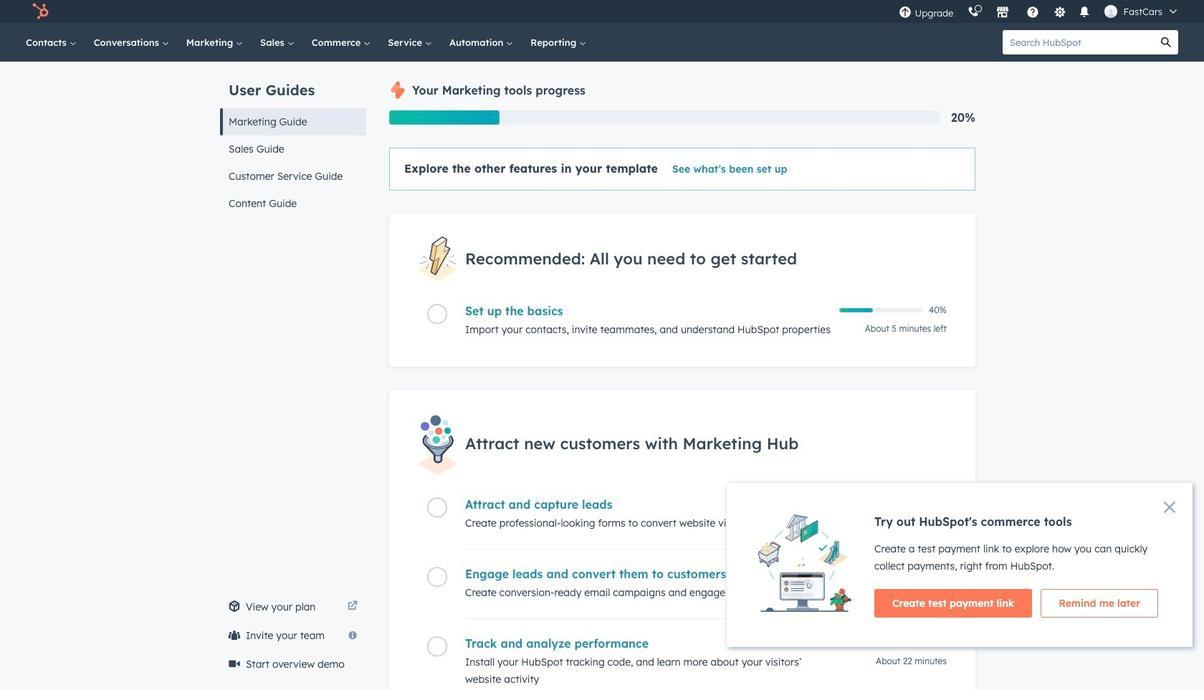 Task type: describe. For each thing, give the bounding box(es) containing it.
[object object] complete progress bar
[[839, 308, 873, 313]]

marketplaces image
[[997, 6, 1010, 19]]

Search HubSpot search field
[[1003, 30, 1154, 54]]

christina overa image
[[1105, 5, 1118, 18]]



Task type: locate. For each thing, give the bounding box(es) containing it.
1 link opens in a new window image from the top
[[348, 599, 358, 616]]

close image
[[1164, 502, 1176, 513]]

progress bar
[[389, 110, 499, 125]]

user guides element
[[220, 62, 366, 217]]

2 link opens in a new window image from the top
[[348, 601, 358, 612]]

link opens in a new window image
[[348, 599, 358, 616], [348, 601, 358, 612]]

menu
[[892, 0, 1187, 23]]



Task type: vqa. For each thing, say whether or not it's contained in the screenshot.
settings
no



